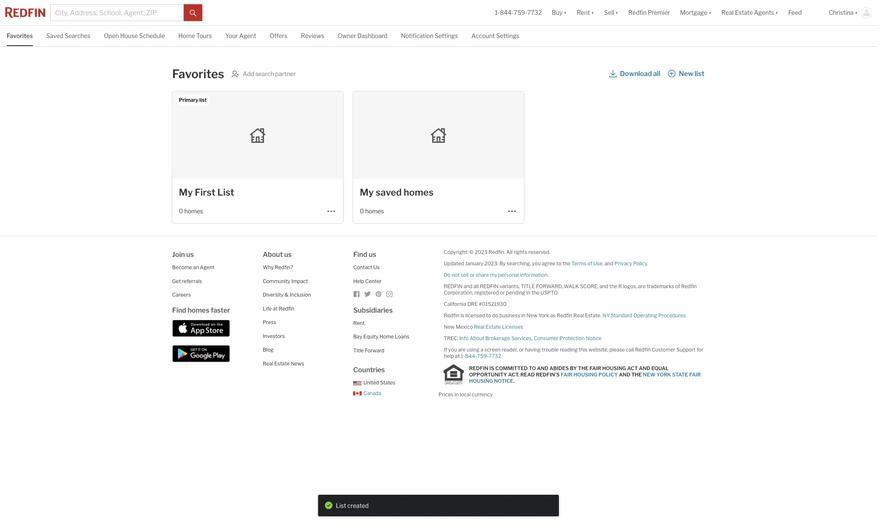 Task type: locate. For each thing, give the bounding box(es) containing it.
0 horizontal spatial settings
[[435, 32, 458, 39]]

redfin inside redfin is committed to and abides by the fair housing act and equal opportunity act. read redfin's
[[469, 365, 489, 371]]

christina ▾
[[829, 9, 858, 16]]

life at redfin button
[[263, 305, 294, 312]]

, left privacy
[[603, 260, 604, 267]]

0 horizontal spatial the
[[532, 290, 540, 296]]

0 horizontal spatial about
[[263, 251, 283, 259]]

0 vertical spatial all
[[654, 70, 661, 78]]

1 vertical spatial at
[[455, 353, 460, 359]]

the right by
[[578, 365, 589, 371]]

and right to
[[537, 365, 549, 371]]

estate left agents
[[735, 9, 753, 16]]

and
[[537, 365, 549, 371], [639, 365, 651, 371], [619, 371, 631, 378]]

fair inside "new york state fair housing notice"
[[690, 371, 701, 378]]

canadian flag image
[[353, 392, 362, 396]]

score,
[[580, 283, 599, 290]]

forward
[[365, 347, 385, 354]]

1-844-759-7732 link up account settings 'link'
[[495, 9, 542, 16]]

2 horizontal spatial in
[[527, 290, 531, 296]]

1 horizontal spatial fair
[[590, 365, 601, 371]]

at inside if you are using a screen reader, or having trouble reading this website, please call redfin customer support for help at
[[455, 353, 460, 359]]

▾ for sell ▾
[[616, 9, 619, 16]]

or left pending
[[500, 290, 505, 296]]

opportunity
[[469, 371, 507, 378]]

about up using
[[470, 335, 485, 342]]

1- for 1-844-759-7732
[[495, 9, 500, 16]]

759- for 1-844-759-7732
[[514, 9, 528, 16]]

. down agree
[[548, 272, 549, 278]]

1- up account settings 'link'
[[495, 9, 500, 16]]

us flag image
[[353, 381, 362, 385]]

2 horizontal spatial us
[[369, 251, 376, 259]]

homes down first
[[184, 207, 203, 215]]

or inside 'redfin and all redfin variants, title forward, walk score, and the r logos, are trademarks of redfin corporation, registered or pending in the uspto.'
[[500, 290, 505, 296]]

0 horizontal spatial list
[[217, 187, 234, 198]]

download the redfin app from the google play store image
[[172, 345, 230, 362]]

favorites up primary list
[[172, 67, 224, 81]]

1 vertical spatial all
[[474, 283, 479, 290]]

0 horizontal spatial housing
[[469, 378, 493, 384]]

1 vertical spatial 844-
[[465, 353, 477, 359]]

0 horizontal spatial ,
[[532, 335, 533, 342]]

1 horizontal spatial list
[[336, 502, 346, 509]]

diversity & inclusion button
[[263, 292, 311, 298]]

City, Address, School, Agent, ZIP search field
[[50, 4, 184, 21]]

are left using
[[458, 347, 466, 353]]

at right life
[[273, 305, 278, 312]]

find down "careers"
[[172, 306, 186, 314]]

7732 left the buy
[[528, 9, 542, 16]]

0 vertical spatial 1-
[[495, 9, 500, 16]]

homes up the download the redfin app on the apple app store image
[[188, 306, 209, 314]]

you right if
[[449, 347, 457, 353]]

sell
[[461, 272, 469, 278]]

0 vertical spatial you
[[532, 260, 541, 267]]

1 horizontal spatial are
[[638, 283, 646, 290]]

1 horizontal spatial or
[[500, 290, 505, 296]]

0 horizontal spatial 759-
[[477, 353, 489, 359]]

7732 up is
[[489, 353, 501, 359]]

redfin right call
[[635, 347, 651, 353]]

2 0 homes from the left
[[360, 207, 384, 215]]

registered
[[475, 290, 499, 296]]

1 horizontal spatial my
[[360, 187, 374, 198]]

trec:
[[444, 335, 458, 342]]

▾ inside mortgage ▾ dropdown button
[[709, 9, 712, 16]]

0 horizontal spatial find
[[172, 306, 186, 314]]

are
[[638, 283, 646, 290], [458, 347, 466, 353]]

redfin twitter image
[[364, 291, 371, 298]]

find for find homes faster
[[172, 306, 186, 314]]

1 horizontal spatial housing
[[574, 371, 598, 378]]

notice
[[494, 378, 514, 384]]

corporation,
[[444, 290, 474, 296]]

referrals
[[182, 278, 202, 284]]

2 my from the left
[[360, 187, 374, 198]]

1 vertical spatial 7732
[[489, 353, 501, 359]]

to right agree
[[557, 260, 562, 267]]

▾ for mortgage ▾
[[709, 9, 712, 16]]

real inside dropdown button
[[722, 9, 734, 16]]

redfin inside 'redfin and all redfin variants, title forward, walk score, and the r logos, are trademarks of redfin corporation, registered or pending in the uspto.'
[[682, 283, 697, 290]]

redfin down 1-844-759-7732 .
[[469, 365, 489, 371]]

759- for 1-844-759-7732 .
[[477, 353, 489, 359]]

california dre #01521930
[[444, 301, 507, 307]]

3 ▾ from the left
[[616, 9, 619, 16]]

0 horizontal spatial you
[[449, 347, 457, 353]]

news
[[291, 360, 304, 367]]

variants,
[[500, 283, 520, 290]]

your agent link
[[225, 26, 256, 45]]

sell
[[604, 9, 615, 16]]

0 horizontal spatial all
[[474, 283, 479, 290]]

by
[[500, 260, 506, 267]]

0 homes
[[179, 207, 203, 215], [360, 207, 384, 215]]

1 horizontal spatial all
[[654, 70, 661, 78]]

▾ inside sell ▾ dropdown button
[[616, 9, 619, 16]]

. down the committed
[[514, 378, 515, 384]]

community impact
[[263, 278, 308, 284]]

download all button
[[609, 66, 661, 82]]

my left saved
[[360, 187, 374, 198]]

redfin left premier
[[629, 9, 647, 16]]

▾ inside buy ▾ dropdown button
[[564, 9, 567, 16]]

investors button
[[263, 333, 285, 339]]

to left do
[[486, 312, 491, 319]]

0 vertical spatial at
[[273, 305, 278, 312]]

1 horizontal spatial at
[[455, 353, 460, 359]]

0 vertical spatial find
[[353, 251, 367, 259]]

first
[[195, 187, 216, 198]]

the left terms
[[563, 260, 571, 267]]

1 horizontal spatial of
[[676, 283, 680, 290]]

new
[[643, 371, 656, 378]]

1 horizontal spatial agent
[[239, 32, 256, 39]]

us for about us
[[284, 251, 292, 259]]

blog
[[263, 347, 274, 353]]

0 horizontal spatial of
[[588, 260, 593, 267]]

the left r
[[610, 283, 618, 290]]

0 vertical spatial ,
[[603, 260, 604, 267]]

0 vertical spatial are
[[638, 283, 646, 290]]

ny standard operating procedures link
[[603, 312, 686, 319]]

reader,
[[502, 347, 518, 353]]

new list button
[[668, 66, 705, 82]]

support
[[677, 347, 696, 353]]

1 vertical spatial home
[[380, 333, 394, 340]]

dre
[[468, 301, 478, 307]]

list left created
[[336, 502, 346, 509]]

1 horizontal spatial the
[[563, 260, 571, 267]]

list for primary list
[[199, 97, 207, 103]]

2 vertical spatial estate
[[274, 360, 290, 367]]

844- for 1-844-759-7732 .
[[465, 353, 477, 359]]

1-844-759-7732 link up is
[[461, 353, 501, 359]]

the left new in the right of the page
[[632, 371, 642, 378]]

2 horizontal spatial estate
[[735, 9, 753, 16]]

new for new mexico real estate licenses
[[444, 324, 455, 330]]

1 vertical spatial new
[[527, 312, 538, 319]]

1 vertical spatial list
[[199, 97, 207, 103]]

all
[[507, 249, 513, 255]]

my left first
[[179, 187, 193, 198]]

0 horizontal spatial 844-
[[465, 353, 477, 359]]

partner
[[275, 70, 296, 77]]

updated
[[444, 260, 464, 267]]

equal housing opportunity image
[[444, 364, 464, 385]]

1 horizontal spatial favorites
[[172, 67, 224, 81]]

contact
[[353, 264, 372, 271]]

0 horizontal spatial 0 homes
[[179, 207, 203, 215]]

favorites left saved
[[7, 32, 33, 39]]

website,
[[589, 347, 609, 353]]

1 vertical spatial in
[[522, 312, 526, 319]]

1 ▾ from the left
[[564, 9, 567, 16]]

0 vertical spatial 7732
[[528, 9, 542, 16]]

1 horizontal spatial home
[[380, 333, 394, 340]]

of
[[588, 260, 593, 267], [676, 283, 680, 290]]

settings right account
[[496, 32, 520, 39]]

estate inside dropdown button
[[735, 9, 753, 16]]

2 ▾ from the left
[[592, 9, 594, 16]]

about us
[[263, 251, 292, 259]]

▾ right christina
[[855, 9, 858, 16]]

▾ for christina ▾
[[855, 9, 858, 16]]

1 0 homes from the left
[[179, 207, 203, 215]]

forward,
[[536, 283, 563, 290]]

of right trademarks
[[676, 283, 680, 290]]

estate left news
[[274, 360, 290, 367]]

0 horizontal spatial agent
[[200, 264, 215, 271]]

add search partner button
[[231, 70, 296, 78]]

0 down the my first list
[[179, 207, 183, 215]]

settings inside 'link'
[[496, 32, 520, 39]]

licenses
[[502, 324, 523, 330]]

list right first
[[217, 187, 234, 198]]

1 us from the left
[[186, 251, 194, 259]]

0 down my saved homes
[[360, 207, 364, 215]]

2 horizontal spatial housing
[[603, 365, 626, 371]]

1 horizontal spatial 844-
[[500, 9, 514, 16]]

0 horizontal spatial are
[[458, 347, 466, 353]]

rent ▾ button
[[577, 0, 594, 25]]

saved searches
[[46, 32, 90, 39]]

us right 'join' on the top left of page
[[186, 251, 194, 259]]

states
[[380, 380, 396, 386]]

do
[[492, 312, 498, 319]]

fair
[[590, 365, 601, 371], [561, 371, 573, 378], [690, 371, 701, 378]]

0 homes down saved
[[360, 207, 384, 215]]

0 horizontal spatial or
[[470, 272, 475, 278]]

redfin's
[[536, 371, 560, 378]]

or
[[470, 272, 475, 278], [500, 290, 505, 296], [519, 347, 524, 353]]

countries
[[353, 366, 385, 374]]

1 horizontal spatial list
[[695, 70, 705, 78]]

faster
[[211, 306, 230, 314]]

home left tours
[[179, 32, 195, 39]]

0 vertical spatial favorites
[[7, 32, 33, 39]]

licensed
[[466, 312, 485, 319]]

2 vertical spatial or
[[519, 347, 524, 353]]

0 vertical spatial to
[[557, 260, 562, 267]]

download the redfin app on the apple app store image
[[172, 320, 230, 337]]

1 vertical spatial of
[[676, 283, 680, 290]]

2 horizontal spatial fair
[[690, 371, 701, 378]]

redfin right trademarks
[[682, 283, 697, 290]]

0 vertical spatial in
[[527, 290, 531, 296]]

download all
[[620, 70, 661, 78]]

equity
[[364, 333, 379, 340]]

agent right an
[[200, 264, 215, 271]]

list created section
[[318, 495, 559, 517]]

careers
[[172, 292, 191, 298]]

uspto.
[[541, 290, 559, 296]]

redfin for and
[[444, 283, 463, 290]]

1 horizontal spatial 759-
[[514, 9, 528, 16]]

1 horizontal spatial find
[[353, 251, 367, 259]]

become an agent
[[172, 264, 215, 271]]

▾ right the sell
[[616, 9, 619, 16]]

in left the local
[[455, 391, 459, 398]]

are inside if you are using a screen reader, or having trouble reading this website, please call redfin customer support for help at
[[458, 347, 466, 353]]

settings
[[435, 32, 458, 39], [496, 32, 520, 39]]

0 horizontal spatial 0
[[179, 207, 183, 215]]

mexico
[[456, 324, 473, 330]]

0 vertical spatial new
[[679, 70, 694, 78]]

▾ right agents
[[776, 9, 779, 16]]

us for find us
[[369, 251, 376, 259]]

0 vertical spatial agent
[[239, 32, 256, 39]]

my first list
[[179, 187, 234, 198]]

rent. button
[[353, 320, 366, 326]]

or down services
[[519, 347, 524, 353]]

1 vertical spatial 759-
[[477, 353, 489, 359]]

pending
[[506, 290, 525, 296]]

bay equity home loans
[[353, 333, 409, 340]]

my for my first list
[[179, 187, 193, 198]]

0 for my first list
[[179, 207, 183, 215]]

real right mortgage ▾
[[722, 9, 734, 16]]

list inside button
[[695, 70, 705, 78]]

0 horizontal spatial the
[[578, 365, 589, 371]]

of inside 'redfin and all redfin variants, title forward, walk score, and the r logos, are trademarks of redfin corporation, registered or pending in the uspto.'
[[676, 283, 680, 290]]

0 horizontal spatial to
[[486, 312, 491, 319]]

redfin left the is
[[444, 312, 460, 319]]

1 settings from the left
[[435, 32, 458, 39]]

the left uspto.
[[532, 290, 540, 296]]

3 us from the left
[[369, 251, 376, 259]]

housing inside "new york state fair housing notice"
[[469, 378, 493, 384]]

in right pending
[[527, 290, 531, 296]]

about up why
[[263, 251, 283, 259]]

1 vertical spatial you
[[449, 347, 457, 353]]

4 ▾ from the left
[[709, 9, 712, 16]]

you up "information"
[[532, 260, 541, 267]]

. right screen
[[501, 353, 502, 359]]

2 settings from the left
[[496, 32, 520, 39]]

of left use
[[588, 260, 593, 267]]

2 us from the left
[[284, 251, 292, 259]]

us up redfin?
[[284, 251, 292, 259]]

searches
[[65, 32, 90, 39]]

0 horizontal spatial us
[[186, 251, 194, 259]]

6 ▾ from the left
[[855, 9, 858, 16]]

redfin pinterest image
[[375, 291, 382, 298]]

home left loans in the left bottom of the page
[[380, 333, 394, 340]]

settings for notification settings
[[435, 32, 458, 39]]

in right business
[[522, 312, 526, 319]]

1 horizontal spatial settings
[[496, 32, 520, 39]]

844- left a
[[465, 353, 477, 359]]

redfin down "not"
[[444, 283, 463, 290]]

all right download
[[654, 70, 661, 78]]

to
[[557, 260, 562, 267], [486, 312, 491, 319]]

and down "sell"
[[464, 283, 473, 290]]

, up having
[[532, 335, 533, 342]]

1 horizontal spatial 1-
[[495, 9, 500, 16]]

1 vertical spatial or
[[500, 290, 505, 296]]

2 horizontal spatial and
[[639, 365, 651, 371]]

▾ right the buy
[[564, 9, 567, 16]]

1 vertical spatial estate
[[486, 324, 501, 330]]

real estate news
[[263, 360, 304, 367]]

open house schedule link
[[104, 26, 165, 45]]

1 horizontal spatial about
[[470, 335, 485, 342]]

consumer protection notice link
[[534, 335, 602, 342]]

0 homes for first
[[179, 207, 203, 215]]

estate down do
[[486, 324, 501, 330]]

and right policy
[[619, 371, 631, 378]]

download
[[620, 70, 652, 78]]

0 homes for saved
[[360, 207, 384, 215]]

at right help
[[455, 353, 460, 359]]

2 0 from the left
[[360, 207, 364, 215]]

. right privacy
[[647, 260, 648, 267]]

2 horizontal spatial new
[[679, 70, 694, 78]]

mortgage ▾
[[680, 9, 712, 16]]

1 horizontal spatial in
[[522, 312, 526, 319]]

copyright: © 2023 redfin. all rights reserved.
[[444, 249, 551, 255]]

▾ right mortgage
[[709, 9, 712, 16]]

agent right "your" at the left
[[239, 32, 256, 39]]

new inside new list button
[[679, 70, 694, 78]]

all down share
[[474, 283, 479, 290]]

1 vertical spatial to
[[486, 312, 491, 319]]

5 ▾ from the left
[[776, 9, 779, 16]]

and
[[605, 260, 614, 267], [464, 283, 473, 290], [600, 283, 609, 290]]

1- left using
[[461, 353, 465, 359]]

▾ inside the real estate agents ▾ link
[[776, 9, 779, 16]]

▾ inside rent ▾ dropdown button
[[592, 9, 594, 16]]

find up contact
[[353, 251, 367, 259]]

1- for 1-844-759-7732 .
[[461, 353, 465, 359]]

0 vertical spatial 759-
[[514, 9, 528, 16]]

0 homes down first
[[179, 207, 203, 215]]

2 horizontal spatial or
[[519, 347, 524, 353]]

in
[[527, 290, 531, 296], [522, 312, 526, 319], [455, 391, 459, 398]]

us
[[374, 264, 380, 271]]

1 horizontal spatial 7732
[[528, 9, 542, 16]]

0 horizontal spatial list
[[199, 97, 207, 103]]

0 vertical spatial 844-
[[500, 9, 514, 16]]

redfin
[[444, 283, 463, 290], [480, 283, 499, 290], [469, 365, 489, 371]]

1 0 from the left
[[179, 207, 183, 215]]

1 vertical spatial 1-
[[461, 353, 465, 359]]

settings right notification
[[435, 32, 458, 39]]

7732 for 1-844-759-7732
[[528, 9, 542, 16]]

1 my from the left
[[179, 187, 193, 198]]

us up us
[[369, 251, 376, 259]]

or right "sell"
[[470, 272, 475, 278]]

committed
[[496, 365, 528, 371]]

1 horizontal spatial us
[[284, 251, 292, 259]]

▾ for rent ▾
[[592, 9, 594, 16]]

new for new list
[[679, 70, 694, 78]]

and right act
[[639, 365, 651, 371]]

new list
[[679, 70, 705, 78]]

1 vertical spatial find
[[172, 306, 186, 314]]

0 vertical spatial or
[[470, 272, 475, 278]]

are right logos,
[[638, 283, 646, 290]]

844- up account settings 'link'
[[500, 9, 514, 16]]

▾ right rent
[[592, 9, 594, 16]]

redfin facebook image
[[353, 291, 360, 298]]

help center button
[[353, 278, 382, 284]]

mortgage ▾ button
[[680, 0, 712, 25]]

1 horizontal spatial 0
[[360, 207, 364, 215]]



Task type: vqa. For each thing, say whether or not it's contained in the screenshot.
right List
yes



Task type: describe. For each thing, give the bounding box(es) containing it.
searching,
[[507, 260, 531, 267]]

0 horizontal spatial at
[[273, 305, 278, 312]]

©
[[470, 249, 474, 255]]

844- for 1-844-759-7732
[[500, 9, 514, 16]]

share
[[476, 272, 489, 278]]

settings for account settings
[[496, 32, 520, 39]]

are inside 'redfin and all redfin variants, title forward, walk score, and the r logos, are trademarks of redfin corporation, registered or pending in the uspto.'
[[638, 283, 646, 290]]

add search partner
[[243, 70, 296, 77]]

press button
[[263, 319, 276, 325]]

1 horizontal spatial estate
[[486, 324, 501, 330]]

agree
[[542, 260, 556, 267]]

as
[[551, 312, 556, 319]]

why redfin? button
[[263, 264, 293, 271]]

owner
[[338, 32, 356, 39]]

real down licensed
[[474, 324, 485, 330]]

redfin for is
[[469, 365, 489, 371]]

dashboard
[[358, 32, 388, 39]]

1 horizontal spatial the
[[632, 371, 642, 378]]

find for find us
[[353, 251, 367, 259]]

become an agent button
[[172, 264, 215, 271]]

procedures
[[659, 312, 686, 319]]

act
[[627, 365, 638, 371]]

sell ▾ button
[[599, 0, 624, 25]]

1 vertical spatial favorites
[[172, 67, 224, 81]]

blog button
[[263, 347, 274, 353]]

r
[[619, 283, 622, 290]]

redfin right as
[[557, 312, 573, 319]]

1 horizontal spatial and
[[619, 371, 631, 378]]

homes down saved
[[365, 207, 384, 215]]

redfin?
[[275, 264, 293, 271]]

life at redfin
[[263, 305, 294, 312]]

0 horizontal spatial favorites
[[7, 32, 33, 39]]

buy
[[552, 9, 563, 16]]

or inside if you are using a screen reader, or having trouble reading this website, please call redfin customer support for help at
[[519, 347, 524, 353]]

2 vertical spatial in
[[455, 391, 459, 398]]

subsidiaries
[[353, 306, 393, 314]]

redfin inside if you are using a screen reader, or having trouble reading this website, please call redfin customer support for help at
[[635, 347, 651, 353]]

housing inside redfin is committed to and abides by the fair housing act and equal opportunity act. read redfin's
[[603, 365, 626, 371]]

help
[[444, 353, 454, 359]]

bay
[[353, 333, 362, 340]]

us for join us
[[186, 251, 194, 259]]

united states
[[364, 380, 396, 386]]

redfin is licensed to do business in new york as redfin real estate. ny standard operating procedures
[[444, 312, 686, 319]]

0 vertical spatial home
[[179, 32, 195, 39]]

list for new list
[[695, 70, 705, 78]]

real estate agents ▾
[[722, 9, 779, 16]]

offers link
[[270, 26, 287, 45]]

agents
[[755, 9, 775, 16]]

info about brokerage services link
[[460, 335, 532, 342]]

redfin down my
[[480, 283, 499, 290]]

if
[[444, 347, 447, 353]]

having
[[525, 347, 541, 353]]

standard
[[611, 312, 633, 319]]

my for my saved homes
[[360, 187, 374, 198]]

join
[[172, 251, 185, 259]]

redfin down &
[[279, 305, 294, 312]]

0 vertical spatial of
[[588, 260, 593, 267]]

rights
[[514, 249, 528, 255]]

canada link
[[353, 390, 382, 396]]

this
[[579, 347, 588, 353]]

info
[[460, 335, 469, 342]]

estate for news
[[274, 360, 290, 367]]

currency
[[472, 391, 493, 398]]

press
[[263, 319, 276, 325]]

saved
[[46, 32, 63, 39]]

january
[[465, 260, 484, 267]]

diversity
[[263, 292, 284, 298]]

contact us
[[353, 264, 380, 271]]

▾ for buy ▾
[[564, 9, 567, 16]]

terms of use link
[[572, 260, 603, 267]]

1-844-759-7732
[[495, 9, 542, 16]]

search
[[256, 70, 274, 77]]

center
[[365, 278, 382, 284]]

your agent
[[225, 32, 256, 39]]

rent.
[[353, 320, 366, 326]]

1 vertical spatial agent
[[200, 264, 215, 271]]

state
[[672, 371, 689, 378]]

0 vertical spatial 1-844-759-7732 link
[[495, 9, 542, 16]]

equal
[[652, 365, 669, 371]]

and right score,
[[600, 283, 609, 290]]

1 horizontal spatial ,
[[603, 260, 604, 267]]

1 vertical spatial 1-844-759-7732 link
[[461, 353, 501, 359]]

join us
[[172, 251, 194, 259]]

feed
[[789, 9, 802, 16]]

homes right saved
[[404, 187, 434, 198]]

add
[[243, 70, 254, 77]]

logos,
[[623, 283, 637, 290]]

life
[[263, 305, 272, 312]]

the inside redfin is committed to and abides by the fair housing act and equal opportunity act. read redfin's
[[578, 365, 589, 371]]

0 horizontal spatial and
[[537, 365, 549, 371]]

united
[[364, 380, 379, 386]]

real left estate.
[[574, 312, 584, 319]]

1 vertical spatial about
[[470, 335, 485, 342]]

redfin is committed to and abides by the fair housing act and equal opportunity act. read redfin's
[[469, 365, 669, 378]]

york
[[539, 312, 549, 319]]

personal
[[499, 272, 519, 278]]

my saved homes
[[360, 187, 434, 198]]

all inside 'redfin and all redfin variants, title forward, walk score, and the r logos, are trademarks of redfin corporation, registered or pending in the uspto.'
[[474, 283, 479, 290]]

all inside button
[[654, 70, 661, 78]]

list inside section
[[336, 502, 346, 509]]

reviews
[[301, 32, 324, 39]]

screen
[[485, 347, 501, 353]]

help center
[[353, 278, 382, 284]]

use
[[594, 260, 603, 267]]

community impact button
[[263, 278, 308, 284]]

redfin premier
[[629, 9, 670, 16]]

do
[[444, 272, 451, 278]]

0 vertical spatial about
[[263, 251, 283, 259]]

inclusion
[[290, 292, 311, 298]]

0 for my saved homes
[[360, 207, 364, 215]]

open
[[104, 32, 119, 39]]

you inside if you are using a screen reader, or having trouble reading this website, please call redfin customer support for help at
[[449, 347, 457, 353]]

by
[[570, 365, 577, 371]]

1 vertical spatial ,
[[532, 335, 533, 342]]

reviews link
[[301, 26, 324, 45]]

redfin instagram image
[[386, 291, 393, 298]]

estate for agents
[[735, 9, 753, 16]]

1 horizontal spatial new
[[527, 312, 538, 319]]

community
[[263, 278, 290, 284]]

0 horizontal spatial fair
[[561, 371, 573, 378]]

saved
[[376, 187, 402, 198]]

ny
[[603, 312, 610, 319]]

call
[[626, 347, 634, 353]]

careers button
[[172, 292, 191, 298]]

canada
[[364, 390, 382, 396]]

2 horizontal spatial the
[[610, 283, 618, 290]]

submit search image
[[190, 10, 197, 16]]

0 vertical spatial list
[[217, 187, 234, 198]]

saved searches link
[[46, 26, 90, 45]]

fair inside redfin is committed to and abides by the fair housing act and equal opportunity act. read redfin's
[[590, 365, 601, 371]]

in inside 'redfin and all redfin variants, title forward, walk score, and the r logos, are trademarks of redfin corporation, registered or pending in the uspto.'
[[527, 290, 531, 296]]

your
[[225, 32, 238, 39]]

7732 for 1-844-759-7732 .
[[489, 353, 501, 359]]

real down "blog" button
[[263, 360, 273, 367]]

1 horizontal spatial you
[[532, 260, 541, 267]]

home tours link
[[179, 26, 212, 45]]

redfin inside redfin premier button
[[629, 9, 647, 16]]

rent ▾
[[577, 9, 594, 16]]

business
[[500, 312, 520, 319]]

a
[[481, 347, 484, 353]]

fair housing policy and the
[[561, 371, 643, 378]]

mortgage ▾ button
[[675, 0, 717, 25]]

notice
[[586, 335, 602, 342]]

prices in local currency
[[439, 391, 493, 398]]

protection
[[560, 335, 585, 342]]

and right use
[[605, 260, 614, 267]]



